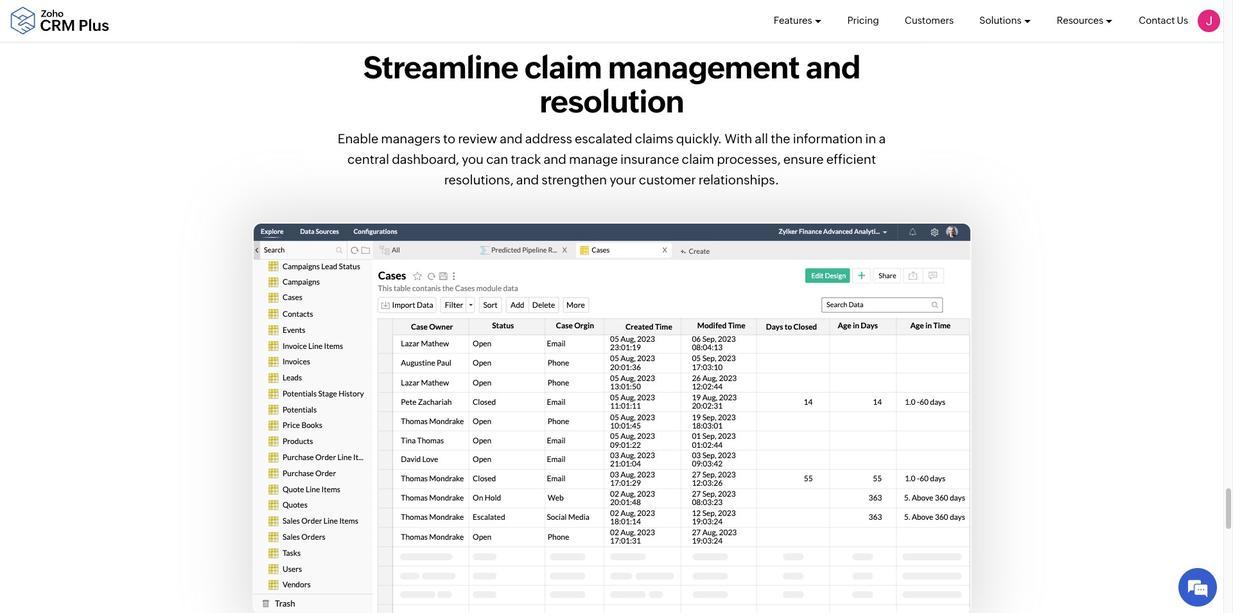 Task type: locate. For each thing, give the bounding box(es) containing it.
claim inside enable managers to review and address escalated claims quickly. with all the information in a central dashboard, you can track and manage insurance claim processes, ensure efficient resolutions, and strengthen your customer relationships.
[[682, 151, 715, 166]]

managers
[[381, 131, 441, 146]]

claims
[[635, 131, 674, 146]]

manage
[[569, 151, 618, 166]]

0 vertical spatial claim
[[525, 50, 602, 85]]

solutions link
[[980, 0, 1032, 41]]

resolutions,
[[444, 172, 514, 187]]

address
[[526, 131, 573, 146]]

james peterson image
[[1198, 10, 1221, 32]]

all
[[755, 131, 769, 146]]

resolution
[[540, 83, 684, 119]]

resources link
[[1057, 0, 1114, 41]]

and down pricing link
[[806, 50, 861, 85]]

escalated
[[575, 131, 633, 146]]

and down address
[[544, 151, 567, 166]]

with
[[725, 131, 753, 146]]

and up can
[[500, 131, 523, 146]]

relationships.
[[699, 172, 780, 187]]

1 horizontal spatial claim
[[682, 151, 715, 166]]

features link
[[774, 0, 822, 41]]

the
[[771, 131, 791, 146]]

processes,
[[717, 151, 781, 166]]

a
[[879, 131, 886, 146]]

contact
[[1139, 15, 1176, 26]]

customers
[[905, 15, 954, 26]]

1 vertical spatial claim
[[682, 151, 715, 166]]

and
[[806, 50, 861, 85], [500, 131, 523, 146], [544, 151, 567, 166], [516, 172, 539, 187]]

0 horizontal spatial claim
[[525, 50, 602, 85]]

and inside streamline claim management and resolution
[[806, 50, 861, 85]]

dashboard,
[[392, 151, 459, 166]]

claim
[[525, 50, 602, 85], [682, 151, 715, 166]]

solutions
[[980, 15, 1022, 26]]

central
[[348, 151, 389, 166]]

efficient
[[827, 151, 876, 166]]

can
[[487, 151, 509, 166]]



Task type: vqa. For each thing, say whether or not it's contained in the screenshot.
claim to the bottom
yes



Task type: describe. For each thing, give the bounding box(es) containing it.
information
[[793, 131, 863, 146]]

track
[[511, 151, 541, 166]]

enable managers to review and address escalated claims quickly. with all the information in a central dashboard, you can track and manage insurance claim processes, ensure efficient resolutions, and strengthen your customer relationships.
[[338, 131, 886, 187]]

streamline
[[363, 50, 519, 85]]

and down the track
[[516, 172, 539, 187]]

pricing
[[848, 15, 880, 26]]

claim inside streamline claim management and resolution
[[525, 50, 602, 85]]

resources
[[1057, 15, 1104, 26]]

contact us link
[[1139, 0, 1189, 41]]

customers link
[[905, 0, 954, 41]]

customer
[[639, 172, 696, 187]]

management
[[608, 50, 800, 85]]

pricing link
[[848, 0, 880, 41]]

streamline claim management and resolution
[[363, 50, 861, 119]]

your
[[610, 172, 637, 187]]

issue resolution image
[[252, 222, 972, 613]]

zoho crmplus logo image
[[10, 7, 109, 35]]

you
[[462, 151, 484, 166]]

insurance
[[621, 151, 680, 166]]

to
[[443, 131, 456, 146]]

in
[[866, 131, 877, 146]]

ensure
[[784, 151, 824, 166]]

strengthen
[[542, 172, 607, 187]]

enable
[[338, 131, 379, 146]]

features
[[774, 15, 813, 26]]

contact us
[[1139, 15, 1189, 26]]

review
[[458, 131, 498, 146]]

us
[[1178, 15, 1189, 26]]

quickly.
[[677, 131, 722, 146]]



